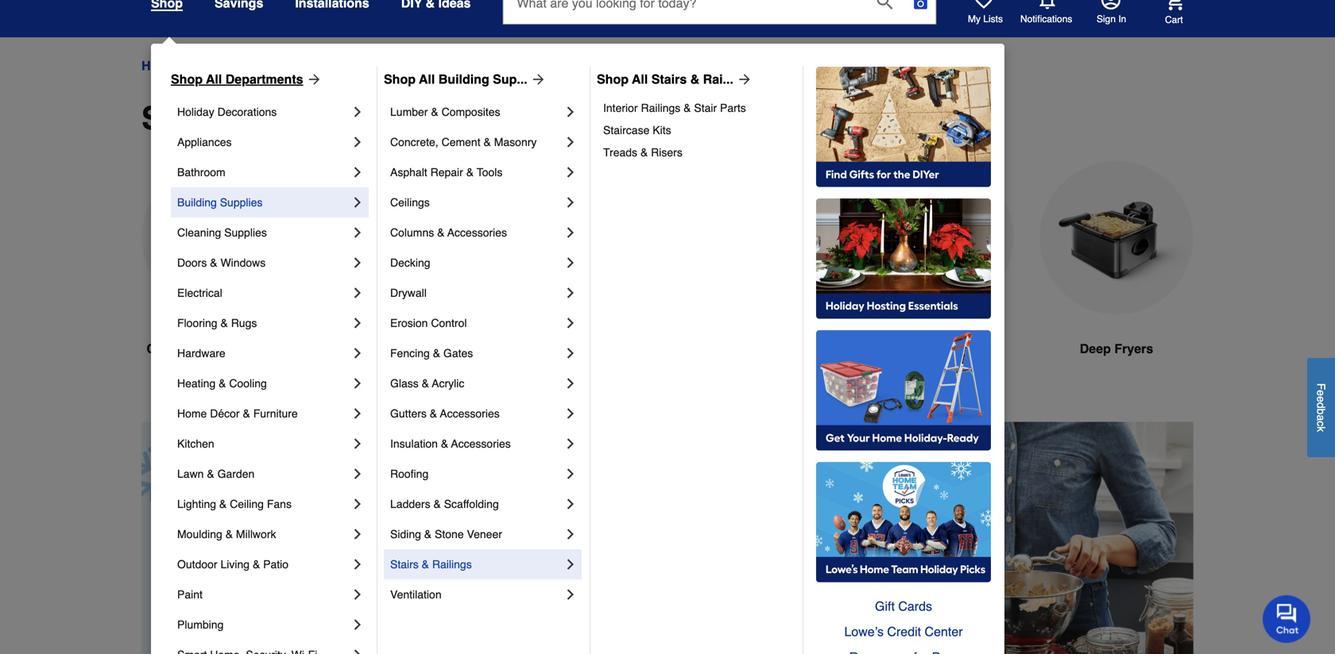 Task type: vqa. For each thing, say whether or not it's contained in the screenshot.
'UP TO 50 PERCENT OFF SELECT TOOLS AND ACCESSORIES.' IMAGE
no



Task type: describe. For each thing, give the bounding box(es) containing it.
chevron right image for gutters & accessories
[[563, 406, 579, 422]]

lowe's credit center link
[[816, 620, 991, 645]]

risers
[[651, 146, 683, 159]]

bathroom link
[[177, 157, 350, 188]]

& for lumber & composites
[[431, 106, 438, 118]]

supplies for building supplies
[[220, 196, 263, 209]]

& inside 'home décor & furniture' link
[[243, 408, 250, 420]]

all for departments
[[206, 72, 222, 87]]

chevron right image for paint
[[350, 587, 366, 603]]

cooling
[[229, 378, 267, 390]]

rai...
[[703, 72, 733, 87]]

ladders & scaffolding
[[390, 498, 499, 511]]

chevron right image for moulding & millwork
[[350, 527, 366, 543]]

chevron right image for stairs & railings
[[563, 557, 579, 573]]

staircase kits link
[[603, 119, 792, 141]]

building supplies link
[[177, 188, 350, 218]]

makers
[[414, 342, 458, 356]]

a gray ninja blender. image
[[860, 161, 1014, 315]]

countertop microwaves link
[[141, 161, 296, 397]]

c
[[1315, 421, 1328, 427]]

portable
[[338, 342, 389, 356]]

f e e d b a c k
[[1315, 384, 1328, 432]]

lowe's home improvement lists image
[[974, 0, 993, 10]]

chevron right image for roofing
[[563, 467, 579, 482]]

& inside the concrete, cement & masonry link
[[484, 136, 491, 149]]

& for fencing & gates
[[433, 347, 440, 360]]

heating & cooling
[[177, 378, 267, 390]]

lighting & ceiling fans
[[177, 498, 292, 511]]

f e e d b a c k button
[[1307, 358, 1335, 458]]

cleaning supplies
[[177, 227, 267, 239]]

hardware
[[177, 347, 225, 360]]

holiday hosting essentials. image
[[816, 199, 991, 319]]

holiday decorations
[[177, 106, 277, 118]]

roofing
[[390, 468, 429, 481]]

chevron right image for kitchen
[[350, 436, 366, 452]]

paint
[[177, 589, 203, 602]]

lawn
[[177, 468, 204, 481]]

cart button
[[1143, 0, 1184, 26]]

camera image
[[913, 0, 929, 11]]

heating & cooling link
[[177, 369, 350, 399]]

electrical link
[[177, 278, 350, 308]]

chat invite button image
[[1263, 595, 1311, 644]]

glass & acrylic link
[[390, 369, 563, 399]]

chevron right image for lighting & ceiling fans
[[350, 497, 366, 513]]

chevron right image for drywall
[[563, 285, 579, 301]]

& for heating & cooling
[[219, 378, 226, 390]]

deep
[[1080, 342, 1111, 356]]

composites
[[442, 106, 500, 118]]

ovens
[[583, 342, 621, 356]]

credit
[[887, 625, 921, 640]]

small inside small appliances link
[[272, 58, 304, 73]]

interior
[[603, 102, 638, 114]]

building inside shop all building sup... link
[[439, 72, 489, 87]]

gutters
[[390, 408, 427, 420]]

chevron right image for outdoor living & patio
[[350, 557, 366, 573]]

chevron right image for home décor & furniture
[[350, 406, 366, 422]]

lowe's home improvement account image
[[1102, 0, 1121, 10]]

columns & accessories link
[[390, 218, 563, 248]]

gift cards
[[875, 600, 932, 614]]

1 e from the top
[[1315, 390, 1328, 397]]

shop all building sup... link
[[384, 70, 547, 89]]

bathroom
[[177, 166, 225, 179]]

home for home
[[141, 58, 177, 73]]

doors & windows link
[[177, 248, 350, 278]]

shop for shop all stairs & rai...
[[597, 72, 629, 87]]

appliances up bathroom
[[177, 136, 232, 149]]

0 vertical spatial stairs
[[651, 72, 687, 87]]

repair
[[430, 166, 463, 179]]

flooring & rugs
[[177, 317, 257, 330]]

flooring & rugs link
[[177, 308, 350, 339]]

living
[[221, 559, 250, 571]]

decking
[[390, 257, 430, 269]]

appliances right departments
[[307, 58, 369, 73]]

siding & stone veneer link
[[390, 520, 563, 550]]

cart
[[1165, 14, 1183, 25]]

2 e from the top
[[1315, 397, 1328, 403]]

asphalt repair & tools
[[390, 166, 503, 179]]

acrylic
[[432, 378, 464, 390]]

treads & risers
[[603, 146, 683, 159]]

a silver-colored new air portable ice maker. image
[[321, 161, 475, 315]]

drywall link
[[390, 278, 563, 308]]

concrete,
[[390, 136, 438, 149]]

moulding
[[177, 529, 222, 541]]

find gifts for the diyer. image
[[816, 67, 991, 188]]

chevron right image for siding & stone veneer
[[563, 527, 579, 543]]

1 vertical spatial small appliances
[[141, 100, 404, 137]]

countertop
[[146, 342, 215, 356]]

chevron right image for cleaning supplies
[[350, 225, 366, 241]]

lowe's home team holiday picks. image
[[816, 463, 991, 583]]

& inside interior railings & stair parts link
[[684, 102, 691, 114]]

chevron right image for holiday decorations
[[350, 104, 366, 120]]

sign
[[1097, 14, 1116, 25]]

fencing
[[390, 347, 430, 360]]

& for flooring & rugs
[[221, 317, 228, 330]]

chevron right image for doors & windows
[[350, 255, 366, 271]]

glass & acrylic
[[390, 378, 464, 390]]

portable ice makers link
[[321, 161, 475, 397]]

holiday decorations link
[[177, 97, 350, 127]]

holiday
[[177, 106, 214, 118]]

ventilation link
[[390, 580, 563, 610]]

chevron right image for insulation & accessories
[[563, 436, 579, 452]]

toaster
[[534, 342, 579, 356]]

& inside outdoor living & patio link
[[253, 559, 260, 571]]

chevron right image for erosion control
[[563, 316, 579, 331]]

& for stairs & railings
[[422, 559, 429, 571]]

0 vertical spatial railings
[[641, 102, 681, 114]]

& for ladders & scaffolding
[[434, 498, 441, 511]]

outdoor living & patio link
[[177, 550, 350, 580]]

lowe's
[[844, 625, 884, 640]]

my lists
[[968, 14, 1003, 25]]

blenders link
[[860, 161, 1014, 397]]

interior railings & stair parts link
[[603, 97, 792, 119]]

flooring
[[177, 317, 217, 330]]

cement
[[442, 136, 481, 149]]

& for moulding & millwork
[[225, 529, 233, 541]]

lumber
[[390, 106, 428, 118]]

siding
[[390, 529, 421, 541]]

staircase
[[603, 124, 650, 137]]

arrow right image for shop all stairs & rai...
[[733, 72, 753, 87]]

& for columns & accessories
[[437, 227, 445, 239]]

chevron right image for ventilation
[[563, 587, 579, 603]]

asphalt
[[390, 166, 427, 179]]

supplies for cleaning supplies
[[224, 227, 267, 239]]

decorations
[[217, 106, 277, 118]]

& for doors & windows
[[210, 257, 217, 269]]

treads & risers link
[[603, 141, 792, 164]]

a
[[1315, 415, 1328, 421]]

ventilation
[[390, 589, 442, 602]]

search image
[[877, 0, 893, 10]]

sup...
[[493, 72, 528, 87]]



Task type: locate. For each thing, give the bounding box(es) containing it.
Search Query text field
[[503, 0, 864, 24]]

0 horizontal spatial home
[[141, 58, 177, 73]]

accessories down glass & acrylic link
[[440, 408, 500, 420]]

deep fryers link
[[1040, 161, 1194, 397]]

& right lawn
[[207, 468, 214, 481]]

deep fryers
[[1080, 342, 1153, 356]]

2 horizontal spatial shop
[[597, 72, 629, 87]]

supplies inside building supplies link
[[220, 196, 263, 209]]

& inside lighting & ceiling fans link
[[219, 498, 227, 511]]

& for lawn & garden
[[207, 468, 214, 481]]

3 shop from the left
[[597, 72, 629, 87]]

furniture
[[253, 408, 298, 420]]

& left the rugs
[[221, 317, 228, 330]]

siding & stone veneer
[[390, 529, 502, 541]]

shop all departments link
[[171, 70, 322, 89]]

my
[[968, 14, 981, 25]]

arrow right image for shop all departments
[[303, 72, 322, 87]]

& inside asphalt repair & tools "link"
[[466, 166, 474, 179]]

& inside shop all stairs & rai... link
[[690, 72, 700, 87]]

& left millwork
[[225, 529, 233, 541]]

& left "gates"
[[433, 347, 440, 360]]

fans
[[267, 498, 292, 511]]

& inside 'fencing & gates' link
[[433, 347, 440, 360]]

shop up the lumber
[[384, 72, 416, 87]]

& left patio on the bottom left
[[253, 559, 260, 571]]

2 shop from the left
[[384, 72, 416, 87]]

all inside shop all stairs & rai... link
[[632, 72, 648, 87]]

insulation & accessories link
[[390, 429, 563, 459]]

small up holiday decorations link
[[272, 58, 304, 73]]

ceilings link
[[390, 188, 563, 218]]

ladders
[[390, 498, 430, 511]]

& right gutters
[[430, 408, 437, 420]]

& right cement
[[484, 136, 491, 149]]

& for gutters & accessories
[[430, 408, 437, 420]]

doors
[[177, 257, 207, 269]]

& left stone
[[424, 529, 432, 541]]

1 horizontal spatial building
[[439, 72, 489, 87]]

kitchen
[[177, 438, 214, 451]]

gates
[[443, 347, 473, 360]]

toaster ovens link
[[501, 161, 655, 397]]

ladders & scaffolding link
[[390, 490, 563, 520]]

building supplies
[[177, 196, 263, 209]]

chevron right image for lawn & garden
[[350, 467, 366, 482]]

veneer
[[467, 529, 502, 541]]

1 horizontal spatial railings
[[641, 102, 681, 114]]

shop for shop all departments
[[171, 72, 203, 87]]

cleaning supplies link
[[177, 218, 350, 248]]

chevron right image for building supplies
[[350, 195, 366, 211]]

& inside 'flooring & rugs' link
[[221, 317, 228, 330]]

& inside siding & stone veneer link
[[424, 529, 432, 541]]

doors & windows
[[177, 257, 266, 269]]

stairs down siding at the left of page
[[390, 559, 419, 571]]

my lists link
[[968, 0, 1003, 25]]

2 horizontal spatial all
[[632, 72, 648, 87]]

columns
[[390, 227, 434, 239]]

erosion
[[390, 317, 428, 330]]

& left stair
[[684, 102, 691, 114]]

chevron right image for asphalt repair & tools
[[563, 165, 579, 180]]

a black and stainless steel countertop microwave. image
[[141, 161, 296, 315]]

small up bathroom
[[141, 100, 226, 137]]

portable ice makers
[[338, 342, 458, 356]]

0 vertical spatial small
[[272, 58, 304, 73]]

shop for shop all building sup...
[[384, 72, 416, 87]]

fryers
[[1115, 342, 1153, 356]]

1 vertical spatial supplies
[[224, 227, 267, 239]]

all up holiday decorations
[[206, 72, 222, 87]]

chevron right image for decking
[[563, 255, 579, 271]]

chevron right image for fencing & gates
[[563, 346, 579, 362]]

accessories up "decking" "link"
[[447, 227, 507, 239]]

& right columns
[[437, 227, 445, 239]]

all
[[206, 72, 222, 87], [419, 72, 435, 87], [632, 72, 648, 87]]

& for lighting & ceiling fans
[[219, 498, 227, 511]]

all inside shop all departments link
[[206, 72, 222, 87]]

1 vertical spatial home
[[177, 408, 207, 420]]

chevron right image for lumber & composites
[[563, 104, 579, 120]]

& inside stairs & railings link
[[422, 559, 429, 571]]

parts
[[720, 102, 746, 114]]

a stainless steel toaster oven. image
[[501, 161, 655, 315]]

home
[[141, 58, 177, 73], [177, 408, 207, 420]]

chevron right image for bathroom
[[350, 165, 366, 180]]

all for stairs
[[632, 72, 648, 87]]

0 vertical spatial supplies
[[220, 196, 263, 209]]

chevron right image for hardware
[[350, 346, 366, 362]]

lighting & ceiling fans link
[[177, 490, 350, 520]]

& inside glass & acrylic link
[[422, 378, 429, 390]]

& inside lawn & garden link
[[207, 468, 214, 481]]

& inside doors & windows link
[[210, 257, 217, 269]]

plumbing link
[[177, 610, 350, 641]]

chevron right image
[[350, 104, 366, 120], [350, 134, 366, 150], [563, 134, 579, 150], [350, 165, 366, 180], [563, 195, 579, 211], [563, 225, 579, 241], [350, 255, 366, 271], [563, 255, 579, 271], [350, 285, 366, 301], [563, 285, 579, 301], [350, 316, 366, 331], [563, 316, 579, 331], [563, 346, 579, 362], [350, 376, 366, 392], [350, 406, 366, 422], [563, 406, 579, 422], [563, 436, 579, 452], [350, 467, 366, 482], [563, 467, 579, 482], [563, 497, 579, 513], [350, 527, 366, 543], [563, 557, 579, 573], [350, 587, 366, 603], [563, 587, 579, 603], [350, 618, 366, 633], [350, 648, 366, 655]]

lumber & composites
[[390, 106, 500, 118]]

patio
[[263, 559, 289, 571]]

stair
[[694, 102, 717, 114]]

0 horizontal spatial stairs
[[390, 559, 419, 571]]

shop up holiday
[[171, 72, 203, 87]]

get your home holiday-ready. image
[[816, 331, 991, 451]]

heating
[[177, 378, 216, 390]]

lumber & composites link
[[390, 97, 563, 127]]

shop all building sup...
[[384, 72, 528, 87]]

2 all from the left
[[419, 72, 435, 87]]

fencing & gates link
[[390, 339, 563, 369]]

& inside columns & accessories link
[[437, 227, 445, 239]]

0 horizontal spatial all
[[206, 72, 222, 87]]

windows
[[221, 257, 266, 269]]

all up the interior
[[632, 72, 648, 87]]

& right doors
[[210, 257, 217, 269]]

appliances down small appliances link
[[235, 100, 404, 137]]

& inside lumber & composites link
[[431, 106, 438, 118]]

a gray and stainless steel ninja air fryer. image
[[680, 161, 834, 315]]

1 shop from the left
[[171, 72, 203, 87]]

chevron right image for ladders & scaffolding
[[563, 497, 579, 513]]

small appliances up holiday decorations link
[[272, 58, 369, 73]]

home for home décor & furniture
[[177, 408, 207, 420]]

& inside treads & risers link
[[641, 146, 648, 159]]

& inside insulation & accessories link
[[441, 438, 448, 451]]

& right ladders
[[434, 498, 441, 511]]

ceiling
[[230, 498, 264, 511]]

chevron right image for heating & cooling
[[350, 376, 366, 392]]

1 vertical spatial small
[[141, 100, 226, 137]]

millwork
[[236, 529, 276, 541]]

building inside building supplies link
[[177, 196, 217, 209]]

1 horizontal spatial small
[[272, 58, 304, 73]]

arrow right image
[[303, 72, 322, 87], [528, 72, 547, 87], [733, 72, 753, 87], [1164, 554, 1180, 569]]

& right the lumber
[[431, 106, 438, 118]]

ice
[[393, 342, 411, 356]]

shop all stairs & rai... link
[[597, 70, 753, 89]]

1 horizontal spatial home
[[177, 408, 207, 420]]

3 all from the left
[[632, 72, 648, 87]]

in
[[1119, 14, 1126, 25]]

arrow right image inside shop all stairs & rai... link
[[733, 72, 753, 87]]

& inside moulding & millwork link
[[225, 529, 233, 541]]

accessories up roofing link
[[451, 438, 511, 451]]

concrete, cement & masonry
[[390, 136, 537, 149]]

cleaning
[[177, 227, 221, 239]]

shop up the interior
[[597, 72, 629, 87]]

insulation & accessories
[[390, 438, 511, 451]]

1 vertical spatial railings
[[432, 559, 472, 571]]

chevron right image
[[563, 104, 579, 120], [563, 165, 579, 180], [350, 195, 366, 211], [350, 225, 366, 241], [350, 346, 366, 362], [563, 376, 579, 392], [350, 436, 366, 452], [350, 497, 366, 513], [563, 527, 579, 543], [350, 557, 366, 573]]

chevron right image for glass & acrylic
[[563, 376, 579, 392]]

e up b
[[1315, 397, 1328, 403]]

1 horizontal spatial shop
[[384, 72, 416, 87]]

lowe's credit center
[[844, 625, 963, 640]]

appliances link up holiday decorations
[[191, 56, 259, 76]]

0 vertical spatial small appliances
[[272, 58, 369, 73]]

appliances link down decorations
[[177, 127, 350, 157]]

erosion control link
[[390, 308, 563, 339]]

lowe's home improvement notification center image
[[1038, 0, 1057, 10]]

supplies inside cleaning supplies link
[[224, 227, 267, 239]]

rugs
[[231, 317, 257, 330]]

supplies up "windows"
[[224, 227, 267, 239]]

all for building
[[419, 72, 435, 87]]

chevron right image for appliances
[[350, 134, 366, 150]]

plumbing
[[177, 619, 224, 632]]

blenders
[[910, 342, 964, 356]]

gutters & accessories
[[390, 408, 500, 420]]

supplies
[[220, 196, 263, 209], [224, 227, 267, 239]]

accessories
[[447, 227, 507, 239], [440, 408, 500, 420], [451, 438, 511, 451]]

decking link
[[390, 248, 563, 278]]

& left cooling
[[219, 378, 226, 390]]

chevron right image for electrical
[[350, 285, 366, 301]]

lowe's home improvement cart image
[[1165, 0, 1184, 10]]

home décor & furniture
[[177, 408, 298, 420]]

& left risers
[[641, 146, 648, 159]]

0 vertical spatial appliances link
[[191, 56, 259, 76]]

chevron right image for ceilings
[[563, 195, 579, 211]]

& inside ladders & scaffolding 'link'
[[434, 498, 441, 511]]

1 vertical spatial stairs
[[390, 559, 419, 571]]

chevron right image for concrete, cement & masonry
[[563, 134, 579, 150]]

e up d
[[1315, 390, 1328, 397]]

0 vertical spatial home
[[141, 58, 177, 73]]

arrow right image inside shop all building sup... link
[[528, 72, 547, 87]]

2 vertical spatial accessories
[[451, 438, 511, 451]]

0 horizontal spatial railings
[[432, 559, 472, 571]]

& right décor
[[243, 408, 250, 420]]

gift cards link
[[816, 594, 991, 620]]

1 vertical spatial building
[[177, 196, 217, 209]]

gutters & accessories link
[[390, 399, 563, 429]]

0 horizontal spatial small
[[141, 100, 226, 137]]

gift
[[875, 600, 895, 614]]

d
[[1315, 403, 1328, 409]]

arrow right image inside shop all departments link
[[303, 72, 322, 87]]

arrow right image for shop all building sup...
[[528, 72, 547, 87]]

accessories for columns & accessories
[[447, 227, 507, 239]]

outdoor
[[177, 559, 217, 571]]

all inside shop all building sup... link
[[419, 72, 435, 87]]

building up the cleaning
[[177, 196, 217, 209]]

shop
[[171, 72, 203, 87], [384, 72, 416, 87], [597, 72, 629, 87]]

appliances up holiday decorations
[[191, 58, 259, 73]]

1 horizontal spatial all
[[419, 72, 435, 87]]

& for treads & risers
[[641, 146, 648, 159]]

advertisement region
[[141, 422, 1194, 655]]

small appliances down departments
[[141, 100, 404, 137]]

1 horizontal spatial stairs
[[651, 72, 687, 87]]

accessories for gutters & accessories
[[440, 408, 500, 420]]

& for insulation & accessories
[[441, 438, 448, 451]]

0 horizontal spatial shop
[[171, 72, 203, 87]]

sign in button
[[1097, 0, 1126, 25]]

None search field
[[503, 0, 937, 39]]

staircase kits
[[603, 124, 671, 137]]

accessories for insulation & accessories
[[451, 438, 511, 451]]

railings up kits
[[641, 102, 681, 114]]

b
[[1315, 409, 1328, 415]]

all up the lumber
[[419, 72, 435, 87]]

& up the ventilation
[[422, 559, 429, 571]]

tools
[[477, 166, 503, 179]]

paint link
[[177, 580, 350, 610]]

0 vertical spatial accessories
[[447, 227, 507, 239]]

& left the rai...
[[690, 72, 700, 87]]

concrete, cement & masonry link
[[390, 127, 563, 157]]

& for glass & acrylic
[[422, 378, 429, 390]]

stairs & railings
[[390, 559, 472, 571]]

0 vertical spatial building
[[439, 72, 489, 87]]

& left the ceiling
[[219, 498, 227, 511]]

0 horizontal spatial building
[[177, 196, 217, 209]]

& down gutters & accessories
[[441, 438, 448, 451]]

1 vertical spatial accessories
[[440, 408, 500, 420]]

departments
[[226, 72, 303, 87]]

1 vertical spatial appliances link
[[177, 127, 350, 157]]

a chefman stainless steel deep fryer. image
[[1040, 161, 1194, 315]]

& right the glass
[[422, 378, 429, 390]]

control
[[431, 317, 467, 330]]

chevron right image for columns & accessories
[[563, 225, 579, 241]]

supplies up cleaning supplies
[[220, 196, 263, 209]]

& left the tools
[[466, 166, 474, 179]]

railings down stone
[[432, 559, 472, 571]]

1 all from the left
[[206, 72, 222, 87]]

chevron right image for plumbing
[[350, 618, 366, 633]]

stairs up the 'interior railings & stair parts'
[[651, 72, 687, 87]]

building up composites
[[439, 72, 489, 87]]

& inside the heating & cooling link
[[219, 378, 226, 390]]

chevron right image for flooring & rugs
[[350, 316, 366, 331]]

insulation
[[390, 438, 438, 451]]

home link
[[141, 56, 177, 76]]

small appliances
[[272, 58, 369, 73], [141, 100, 404, 137]]

& inside gutters & accessories link
[[430, 408, 437, 420]]

notifications
[[1020, 14, 1072, 25]]

center
[[925, 625, 963, 640]]

& for siding & stone veneer
[[424, 529, 432, 541]]

ceilings
[[390, 196, 430, 209]]



